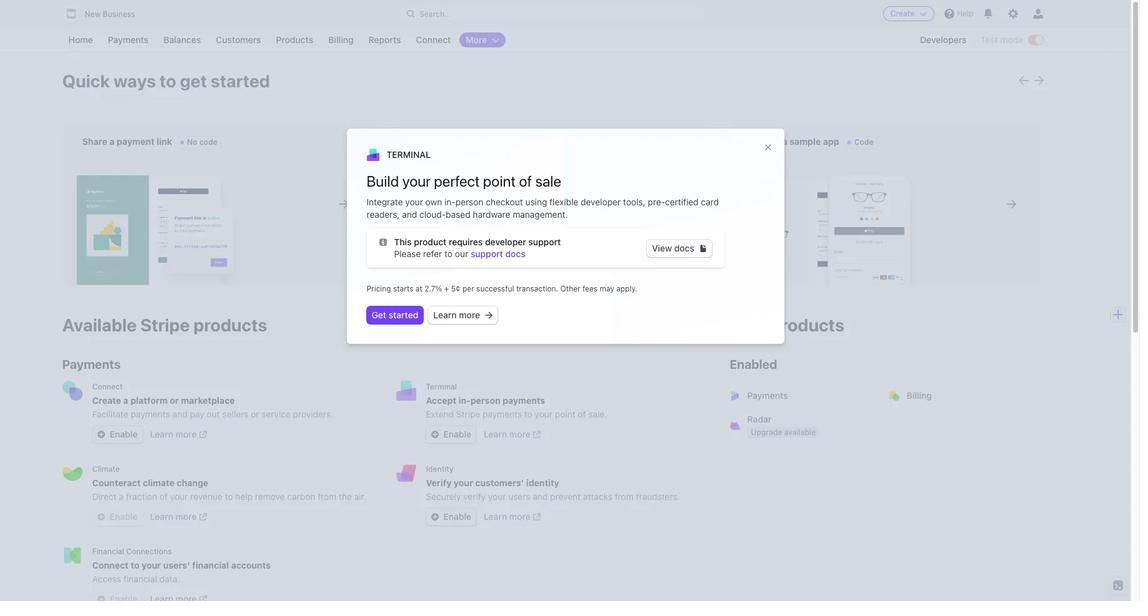 Task type: vqa. For each thing, say whether or not it's contained in the screenshot.
Brand
no



Task type: describe. For each thing, give the bounding box(es) containing it.
svg image down access at left
[[97, 596, 105, 602]]

this product requires developer support please refer to our support docs
[[394, 237, 561, 259]]

financial connections connect to your users' financial accounts access financial data.
[[92, 548, 271, 585]]

enabled
[[730, 358, 777, 372]]

and inside connect create a platform or marketplace facilitate payments and pay out sellers or service providers.
[[172, 409, 188, 420]]

your down customers'
[[488, 492, 506, 503]]

0 vertical spatial stripe
[[140, 315, 190, 336]]

try out a sample app
[[750, 136, 839, 147]]

business
[[103, 9, 135, 19]]

hardware
[[473, 209, 510, 220]]

enable inside "button"
[[110, 512, 138, 523]]

docs inside "link"
[[674, 243, 694, 254]]

change
[[177, 478, 208, 489]]

learn more for fraudsters.
[[484, 512, 531, 523]]

climate
[[92, 465, 120, 474]]

1 products from the left
[[193, 315, 267, 336]]

enable link for stripe
[[426, 426, 476, 444]]

available
[[784, 428, 816, 438]]

1 vertical spatial support
[[471, 249, 503, 259]]

point inside terminal accept in-person payments extend stripe payments to your point of sale.
[[555, 409, 575, 420]]

build your perfect point of sale
[[367, 173, 561, 190]]

your up verify
[[454, 478, 473, 489]]

fraudsters.
[[636, 492, 680, 503]]

2 products from the left
[[771, 315, 844, 336]]

a right "share"
[[109, 136, 115, 147]]

enable for accept
[[443, 429, 471, 440]]

products
[[276, 34, 313, 45]]

platform
[[130, 396, 168, 406]]

your inside "climate counteract climate change direct a fraction of your revenue to help remove carbon from the air."
[[170, 492, 188, 503]]

terminal for terminal accept in-person payments extend stripe payments to your point of sale.
[[426, 383, 457, 392]]

reports link
[[362, 33, 407, 48]]

0 vertical spatial billing
[[328, 34, 353, 45]]

prevent
[[550, 492, 581, 503]]

send an invoice
[[416, 136, 483, 147]]

remove
[[255, 492, 285, 503]]

support docs link
[[471, 249, 525, 259]]

access
[[92, 574, 121, 585]]

customers
[[216, 34, 261, 45]]

learn down terminal accept in-person payments extend stripe payments to your point of sale.
[[484, 429, 507, 440]]

extend
[[426, 409, 454, 420]]

products link
[[270, 33, 320, 48]]

users'
[[163, 561, 190, 571]]

1 horizontal spatial out
[[766, 136, 780, 147]]

to inside terminal accept in-person payments extend stripe payments to your point of sale.
[[524, 409, 532, 420]]

fees
[[583, 284, 598, 294]]

upgrade
[[751, 428, 782, 438]]

learn more down terminal accept in-person payments extend stripe payments to your point of sale.
[[484, 429, 531, 440]]

shift section content left image
[[1018, 75, 1028, 85]]

radar upgrade available
[[747, 414, 816, 438]]

checkout
[[486, 197, 523, 208]]

sample
[[790, 136, 821, 147]]

shift section content right image
[[1033, 75, 1043, 85]]

app
[[823, 136, 839, 147]]

learn for service
[[150, 429, 173, 440]]

data.
[[159, 574, 180, 585]]

per
[[463, 284, 474, 294]]

more down per
[[459, 310, 480, 321]]

perfect
[[434, 173, 480, 190]]

0 vertical spatial started
[[211, 71, 270, 91]]

2.7%
[[425, 284, 442, 294]]

requires
[[449, 237, 483, 248]]

svg image down securely
[[431, 514, 438, 521]]

learn more for carbon
[[150, 512, 197, 523]]

code
[[854, 138, 873, 147]]

flexible
[[550, 197, 578, 208]]

get
[[372, 310, 386, 321]]

our
[[455, 249, 468, 259]]

please
[[394, 249, 421, 259]]

climate counteract climate change direct a fraction of your revenue to help remove carbon from the air.
[[92, 465, 366, 503]]

enable link for verify
[[426, 509, 476, 526]]

help
[[957, 9, 973, 18]]

learn more link down per
[[428, 307, 498, 324]]

more down terminal accept in-person payments extend stripe payments to your point of sale.
[[509, 429, 531, 440]]

share a payment link
[[82, 136, 172, 147]]

get started button
[[367, 307, 423, 324]]

the
[[339, 492, 352, 503]]

identity
[[526, 478, 559, 489]]

service
[[261, 409, 291, 420]]

no code for share a payment link
[[187, 138, 217, 147]]

terminal for terminal
[[387, 149, 431, 160]]

try
[[750, 136, 764, 147]]

create inside button
[[891, 9, 915, 18]]

search…
[[419, 9, 451, 18]]

accept
[[426, 396, 456, 406]]

ways
[[114, 71, 156, 91]]

developer inside this product requires developer support please refer to our support docs
[[485, 237, 526, 248]]

view docs
[[652, 243, 694, 254]]

carbon
[[287, 492, 315, 503]]

sellers
[[222, 409, 248, 420]]

1 horizontal spatial billing link
[[882, 381, 1043, 411]]

1 horizontal spatial support
[[528, 237, 561, 248]]

help
[[235, 492, 253, 503]]

learn more link down terminal accept in-person payments extend stripe payments to your point of sale.
[[484, 429, 541, 441]]

revenue
[[190, 492, 222, 503]]

person inside integrate your own in-person checkout using flexible developer tools, pre-certified card readers, and cloud-based hardware management.
[[456, 197, 483, 208]]

home link
[[62, 33, 99, 48]]

to inside this product requires developer support please refer to our support docs
[[444, 249, 453, 259]]

cloud-
[[419, 209, 446, 220]]

1 horizontal spatial financial
[[192, 561, 229, 571]]

integrate your own in-person checkout using flexible developer tools, pre-certified card readers, and cloud-based hardware management.
[[367, 197, 719, 220]]

balances link
[[157, 33, 207, 48]]

identity verify your customers' identity securely verify your users and prevent attacks from fraudsters.
[[426, 465, 680, 503]]

enable for verify
[[443, 512, 471, 523]]

verify
[[463, 492, 486, 503]]

svg image inside enable "button"
[[97, 514, 105, 521]]

more for service
[[176, 429, 197, 440]]

a left sample
[[782, 136, 787, 147]]

get
[[180, 71, 207, 91]]

tools,
[[623, 197, 645, 208]]

direct
[[92, 492, 117, 503]]

payment
[[117, 136, 154, 147]]

attacks
[[583, 492, 613, 503]]

0 horizontal spatial financial
[[124, 574, 157, 585]]

learn for carbon
[[150, 512, 173, 523]]

to inside financial connections connect to your users' financial accounts access financial data.
[[131, 561, 139, 571]]

no for share a payment link
[[187, 138, 197, 147]]

no for send an invoice
[[498, 138, 508, 147]]

your
[[730, 315, 767, 336]]

your inside terminal accept in-person payments extend stripe payments to your point of sale.
[[535, 409, 553, 420]]

from inside "climate counteract climate change direct a fraction of your revenue to help remove carbon from the air."
[[318, 492, 336, 503]]

0 horizontal spatial payments link
[[102, 33, 155, 48]]

own
[[425, 197, 442, 208]]

0 horizontal spatial or
[[170, 396, 179, 406]]

payments for facilitate payments and pay out sellers or service providers.
[[131, 409, 170, 420]]

facilitate
[[92, 409, 128, 420]]

learn more down 5¢
[[433, 310, 480, 321]]

refer
[[423, 249, 442, 259]]

share
[[82, 136, 107, 147]]

an
[[440, 136, 451, 147]]



Task type: locate. For each thing, give the bounding box(es) containing it.
developer
[[581, 197, 621, 208], [485, 237, 526, 248]]

0 vertical spatial person
[[456, 197, 483, 208]]

at
[[416, 284, 422, 294]]

1 vertical spatial payments link
[[722, 381, 884, 411]]

based
[[446, 209, 470, 220]]

quick ways to get started
[[62, 71, 270, 91]]

0 horizontal spatial point
[[483, 173, 516, 190]]

2 no code from the left
[[498, 138, 529, 147]]

mode
[[1000, 34, 1023, 45]]

and
[[402, 209, 417, 220], [172, 409, 188, 420], [533, 492, 548, 503]]

0 horizontal spatial out
[[207, 409, 220, 420]]

or right sellers
[[251, 409, 259, 420]]

of left sale
[[519, 173, 532, 190]]

svg image down "successful"
[[485, 312, 493, 319]]

payments link up available
[[722, 381, 884, 411]]

1 horizontal spatial stripe
[[456, 409, 480, 420]]

a up facilitate
[[123, 396, 128, 406]]

code
[[199, 138, 217, 147], [510, 138, 529, 147]]

support down management.
[[528, 237, 561, 248]]

1 vertical spatial and
[[172, 409, 188, 420]]

developer inside integrate your own in-person checkout using flexible developer tools, pre-certified card readers, and cloud-based hardware management.
[[581, 197, 621, 208]]

a inside "climate counteract climate change direct a fraction of your revenue to help remove carbon from the air."
[[119, 492, 124, 503]]

1 horizontal spatial point
[[555, 409, 575, 420]]

and left the pay
[[172, 409, 188, 420]]

2 vertical spatial payments
[[747, 391, 788, 401]]

from right attacks
[[615, 492, 634, 503]]

payments link down business
[[102, 33, 155, 48]]

0 horizontal spatial started
[[211, 71, 270, 91]]

customers link
[[210, 33, 267, 48]]

of down climate
[[160, 492, 168, 503]]

1 horizontal spatial no code
[[498, 138, 529, 147]]

learn down the +
[[433, 310, 457, 321]]

1 vertical spatial started
[[389, 310, 418, 321]]

connect down search…
[[416, 34, 451, 45]]

sale.
[[588, 409, 607, 420]]

enable link for facilitate
[[92, 426, 143, 444]]

stripe inside terminal accept in-person payments extend stripe payments to your point of sale.
[[456, 409, 480, 420]]

1 vertical spatial or
[[251, 409, 259, 420]]

management.
[[513, 209, 568, 220]]

create up facilitate
[[92, 396, 121, 406]]

learn more link for service
[[150, 429, 207, 441]]

and left cloud-
[[402, 209, 417, 220]]

1 horizontal spatial or
[[251, 409, 259, 420]]

available
[[62, 315, 137, 336]]

of left sale. at the right bottom of the page
[[578, 409, 586, 420]]

new business
[[85, 9, 135, 19]]

1 vertical spatial terminal
[[426, 383, 457, 392]]

svg image inside view docs "link"
[[699, 245, 707, 253]]

1 code from the left
[[199, 138, 217, 147]]

1 vertical spatial connect
[[92, 383, 123, 392]]

financial down connections
[[124, 574, 157, 585]]

view
[[652, 243, 672, 254]]

connect for connect create a platform or marketplace facilitate payments and pay out sellers or service providers.
[[92, 383, 123, 392]]

svg image left this
[[379, 239, 387, 246]]

connect inside 'link'
[[416, 34, 451, 45]]

Search… search field
[[399, 6, 706, 22]]

docs right view on the right top
[[674, 243, 694, 254]]

code for send an invoice
[[510, 138, 529, 147]]

0 horizontal spatial svg image
[[379, 239, 387, 246]]

person up based
[[456, 197, 483, 208]]

1 horizontal spatial svg image
[[431, 431, 438, 439]]

sale
[[535, 173, 561, 190]]

more down users
[[509, 512, 531, 523]]

integrate
[[367, 197, 403, 208]]

your left own
[[405, 197, 423, 208]]

transaction.
[[516, 284, 558, 294]]

svg image
[[379, 239, 387, 246], [431, 431, 438, 439]]

0 vertical spatial support
[[528, 237, 561, 248]]

2 vertical spatial connect
[[92, 561, 128, 571]]

1 horizontal spatial started
[[389, 310, 418, 321]]

svg image inside learn more link
[[485, 312, 493, 319]]

users
[[508, 492, 530, 503]]

card
[[701, 197, 719, 208]]

connect down the financial in the bottom of the page
[[92, 561, 128, 571]]

1 vertical spatial billing link
[[882, 381, 1043, 411]]

terminal down send
[[387, 149, 431, 160]]

1 horizontal spatial payments link
[[722, 381, 884, 411]]

1 horizontal spatial of
[[519, 173, 532, 190]]

payments down the available at bottom left
[[62, 358, 121, 372]]

more for fraudsters.
[[509, 512, 531, 523]]

enable link down facilitate
[[92, 426, 143, 444]]

point left sale. at the right bottom of the page
[[555, 409, 575, 420]]

svg image right view docs
[[699, 245, 707, 253]]

0 horizontal spatial products
[[193, 315, 267, 336]]

financial
[[92, 548, 124, 557]]

1 horizontal spatial create
[[891, 9, 915, 18]]

using
[[525, 197, 547, 208]]

svg image down direct
[[97, 514, 105, 521]]

link
[[157, 136, 172, 147]]

enable link
[[92, 426, 143, 444], [426, 426, 476, 444], [426, 509, 476, 526]]

1 vertical spatial out
[[207, 409, 220, 420]]

more down the pay
[[176, 429, 197, 440]]

a inside connect create a platform or marketplace facilitate payments and pay out sellers or service providers.
[[123, 396, 128, 406]]

enable down facilitate
[[110, 429, 138, 440]]

point up checkout
[[483, 173, 516, 190]]

air.
[[354, 492, 366, 503]]

0 horizontal spatial in-
[[444, 197, 456, 208]]

and inside identity verify your customers' identity securely verify your users and prevent attacks from fraudsters.
[[533, 492, 548, 503]]

providers.
[[293, 409, 333, 420]]

enable down securely
[[443, 512, 471, 523]]

1 from from the left
[[318, 492, 336, 503]]

0 vertical spatial billing link
[[322, 33, 360, 48]]

connect create a platform or marketplace facilitate payments and pay out sellers or service providers.
[[92, 383, 333, 420]]

no
[[187, 138, 197, 147], [498, 138, 508, 147]]

test mode
[[980, 34, 1023, 45]]

0 vertical spatial point
[[483, 173, 516, 190]]

0 horizontal spatial support
[[471, 249, 503, 259]]

in- inside integrate your own in-person checkout using flexible developer tools, pre-certified card readers, and cloud-based hardware management.
[[444, 197, 456, 208]]

0 vertical spatial create
[[891, 9, 915, 18]]

point
[[483, 173, 516, 190], [555, 409, 575, 420]]

more down revenue
[[176, 512, 197, 523]]

enable down fraction
[[110, 512, 138, 523]]

0 horizontal spatial billing
[[328, 34, 353, 45]]

your down connections
[[142, 561, 161, 571]]

enable link down securely
[[426, 509, 476, 526]]

learn more for service
[[150, 429, 197, 440]]

enable button
[[92, 509, 143, 526]]

connect
[[416, 34, 451, 45], [92, 383, 123, 392], [92, 561, 128, 571]]

2 vertical spatial of
[[160, 492, 168, 503]]

1 horizontal spatial no
[[498, 138, 508, 147]]

learn down platform
[[150, 429, 173, 440]]

out inside connect create a platform or marketplace facilitate payments and pay out sellers or service providers.
[[207, 409, 220, 420]]

out right try at the top right of the page
[[766, 136, 780, 147]]

and down identity
[[533, 492, 548, 503]]

to inside "climate counteract climate change direct a fraction of your revenue to help remove carbon from the air."
[[225, 492, 233, 503]]

code right link
[[199, 138, 217, 147]]

learn more link down the pay
[[150, 429, 207, 441]]

learn down verify
[[484, 512, 507, 523]]

1 vertical spatial person
[[470, 396, 500, 406]]

payments up radar at right bottom
[[747, 391, 788, 401]]

no code right "invoice"
[[498, 138, 529, 147]]

2 from from the left
[[615, 492, 634, 503]]

1 vertical spatial create
[[92, 396, 121, 406]]

pre-
[[648, 197, 665, 208]]

0 horizontal spatial stripe
[[140, 315, 190, 336]]

billing link
[[322, 33, 360, 48], [882, 381, 1043, 411]]

developer up 'support docs' link
[[485, 237, 526, 248]]

docs inside this product requires developer support please refer to our support docs
[[505, 249, 525, 259]]

code for share a payment link
[[199, 138, 217, 147]]

0 vertical spatial connect
[[416, 34, 451, 45]]

fraction
[[126, 492, 157, 503]]

person right accept on the bottom left of the page
[[470, 396, 500, 406]]

help button
[[940, 4, 978, 24]]

developer left tools,
[[581, 197, 621, 208]]

2 vertical spatial and
[[533, 492, 548, 503]]

identity
[[426, 465, 454, 474]]

of inside "climate counteract climate change direct a fraction of your revenue to help remove carbon from the air."
[[160, 492, 168, 503]]

from inside identity verify your customers' identity securely verify your users and prevent attacks from fraudsters.
[[615, 492, 634, 503]]

pay
[[190, 409, 204, 420]]

connect link
[[410, 33, 457, 48]]

2 code from the left
[[510, 138, 529, 147]]

in- right accept on the bottom left of the page
[[459, 396, 470, 406]]

1 vertical spatial stripe
[[456, 409, 480, 420]]

reports
[[368, 34, 401, 45]]

learn for fraudsters.
[[484, 512, 507, 523]]

your down change
[[170, 492, 188, 503]]

stripe
[[140, 315, 190, 336], [456, 409, 480, 420]]

0 vertical spatial developer
[[581, 197, 621, 208]]

0 horizontal spatial no code
[[187, 138, 217, 147]]

2 no from the left
[[498, 138, 508, 147]]

no right link
[[187, 138, 197, 147]]

and inside integrate your own in-person checkout using flexible developer tools, pre-certified card readers, and cloud-based hardware management.
[[402, 209, 417, 220]]

0 horizontal spatial of
[[160, 492, 168, 503]]

home
[[68, 34, 93, 45]]

1 vertical spatial point
[[555, 409, 575, 420]]

create inside connect create a platform or marketplace facilitate payments and pay out sellers or service providers.
[[92, 396, 121, 406]]

no right "invoice"
[[498, 138, 508, 147]]

0 vertical spatial financial
[[192, 561, 229, 571]]

0 vertical spatial and
[[402, 209, 417, 220]]

terminal accept in-person payments extend stripe payments to your point of sale.
[[426, 383, 607, 420]]

started inside button
[[389, 310, 418, 321]]

0 vertical spatial terminal
[[387, 149, 431, 160]]

payments inside connect create a platform or marketplace facilitate payments and pay out sellers or service providers.
[[131, 409, 170, 420]]

person inside terminal accept in-person payments extend stripe payments to your point of sale.
[[470, 396, 500, 406]]

learn more link down revenue
[[150, 511, 207, 524]]

financial right users'
[[192, 561, 229, 571]]

apply.
[[616, 284, 637, 294]]

1 vertical spatial payments
[[62, 358, 121, 372]]

balances
[[163, 34, 201, 45]]

enable down "extend"
[[443, 429, 471, 440]]

connections
[[126, 548, 172, 557]]

1 vertical spatial of
[[578, 409, 586, 420]]

1 vertical spatial svg image
[[431, 431, 438, 439]]

svg image down facilitate
[[97, 431, 105, 439]]

2 horizontal spatial and
[[533, 492, 548, 503]]

learn more link for carbon
[[150, 511, 207, 524]]

learn more down users
[[484, 512, 531, 523]]

1 horizontal spatial docs
[[674, 243, 694, 254]]

0 horizontal spatial no
[[187, 138, 197, 147]]

0 vertical spatial in-
[[444, 197, 456, 208]]

starts
[[393, 284, 413, 294]]

code right "invoice"
[[510, 138, 529, 147]]

verify
[[426, 478, 452, 489]]

1 horizontal spatial and
[[402, 209, 417, 220]]

enable for create
[[110, 429, 138, 440]]

marketplace
[[181, 396, 235, 406]]

1 horizontal spatial products
[[771, 315, 844, 336]]

learn more down climate
[[150, 512, 197, 523]]

no code right link
[[187, 138, 217, 147]]

support down requires
[[471, 249, 503, 259]]

1 horizontal spatial billing
[[907, 391, 932, 401]]

connect up facilitate
[[92, 383, 123, 392]]

your left sale. at the right bottom of the page
[[535, 409, 553, 420]]

pricing starts at 2.7% + 5¢ per successful transaction. other fees may apply.
[[367, 284, 637, 294]]

payments
[[503, 396, 545, 406], [131, 409, 170, 420], [483, 409, 522, 420]]

0 horizontal spatial create
[[92, 396, 121, 406]]

of inside terminal accept in-person payments extend stripe payments to your point of sale.
[[578, 409, 586, 420]]

svg image
[[699, 245, 707, 253], [485, 312, 493, 319], [97, 431, 105, 439], [97, 514, 105, 521], [431, 514, 438, 521], [97, 596, 105, 602]]

a down counteract
[[119, 492, 124, 503]]

+
[[444, 284, 449, 294]]

enable link down "extend"
[[426, 426, 476, 444]]

0 horizontal spatial from
[[318, 492, 336, 503]]

0 vertical spatial or
[[170, 396, 179, 406]]

test
[[980, 34, 998, 45]]

toolbar
[[1018, 75, 1043, 87]]

0 vertical spatial payments link
[[102, 33, 155, 48]]

0 vertical spatial out
[[766, 136, 780, 147]]

may
[[600, 284, 614, 294]]

more for carbon
[[176, 512, 197, 523]]

in- up based
[[444, 197, 456, 208]]

create button
[[883, 6, 935, 21]]

0 horizontal spatial developer
[[485, 237, 526, 248]]

svg image down "extend"
[[431, 431, 438, 439]]

1 vertical spatial developer
[[485, 237, 526, 248]]

from left the
[[318, 492, 336, 503]]

1 vertical spatial financial
[[124, 574, 157, 585]]

more
[[459, 310, 480, 321], [176, 429, 197, 440], [509, 429, 531, 440], [176, 512, 197, 523], [509, 512, 531, 523]]

terminal up accept on the bottom left of the page
[[426, 383, 457, 392]]

0 vertical spatial payments
[[108, 34, 148, 45]]

1 no from the left
[[187, 138, 197, 147]]

payments for extend stripe payments to your point of sale.
[[483, 409, 522, 420]]

pricing
[[367, 284, 391, 294]]

1 horizontal spatial in-
[[459, 396, 470, 406]]

send
[[416, 136, 438, 147]]

terminal
[[387, 149, 431, 160], [426, 383, 457, 392]]

out
[[766, 136, 780, 147], [207, 409, 220, 420]]

payments down business
[[108, 34, 148, 45]]

learn more down the pay
[[150, 429, 197, 440]]

or right platform
[[170, 396, 179, 406]]

person
[[456, 197, 483, 208], [470, 396, 500, 406]]

1 vertical spatial in-
[[459, 396, 470, 406]]

payments
[[108, 34, 148, 45], [62, 358, 121, 372], [747, 391, 788, 401]]

connect inside financial connections connect to your users' financial accounts access financial data.
[[92, 561, 128, 571]]

your up own
[[402, 173, 431, 190]]

started right "get"
[[389, 310, 418, 321]]

0 vertical spatial of
[[519, 173, 532, 190]]

successful
[[476, 284, 514, 294]]

other
[[560, 284, 580, 294]]

connect for connect
[[416, 34, 451, 45]]

learn down fraction
[[150, 512, 173, 523]]

your inside integrate your own in-person checkout using flexible developer tools, pre-certified card readers, and cloud-based hardware management.
[[405, 197, 423, 208]]

your inside financial connections connect to your users' financial accounts access financial data.
[[142, 561, 161, 571]]

create up developers link
[[891, 9, 915, 18]]

no code for send an invoice
[[498, 138, 529, 147]]

this
[[394, 237, 412, 248]]

connect inside connect create a platform or marketplace facilitate payments and pay out sellers or service providers.
[[92, 383, 123, 392]]

0 vertical spatial svg image
[[379, 239, 387, 246]]

1 horizontal spatial from
[[615, 492, 634, 503]]

1 horizontal spatial code
[[510, 138, 529, 147]]

2 horizontal spatial of
[[578, 409, 586, 420]]

view docs link
[[647, 240, 712, 258]]

learn more link for fraudsters.
[[484, 511, 541, 524]]

out down marketplace
[[207, 409, 220, 420]]

1 no code from the left
[[187, 138, 217, 147]]

0 horizontal spatial code
[[199, 138, 217, 147]]

available stripe products
[[62, 315, 267, 336]]

started down customers link
[[211, 71, 270, 91]]

new
[[85, 9, 101, 19]]

0 horizontal spatial billing link
[[322, 33, 360, 48]]

0 horizontal spatial docs
[[505, 249, 525, 259]]

0 horizontal spatial and
[[172, 409, 188, 420]]

docs up pricing starts at 2.7% + 5¢ per successful transaction. other fees may apply. on the top of page
[[505, 249, 525, 259]]

get started
[[372, 310, 418, 321]]

1 vertical spatial billing
[[907, 391, 932, 401]]

1 horizontal spatial developer
[[581, 197, 621, 208]]

terminal inside terminal accept in-person payments extend stripe payments to your point of sale.
[[426, 383, 457, 392]]

learn more link down users
[[484, 511, 541, 524]]

learn
[[433, 310, 457, 321], [150, 429, 173, 440], [484, 429, 507, 440], [150, 512, 173, 523], [484, 512, 507, 523]]

in- inside terminal accept in-person payments extend stripe payments to your point of sale.
[[459, 396, 470, 406]]



